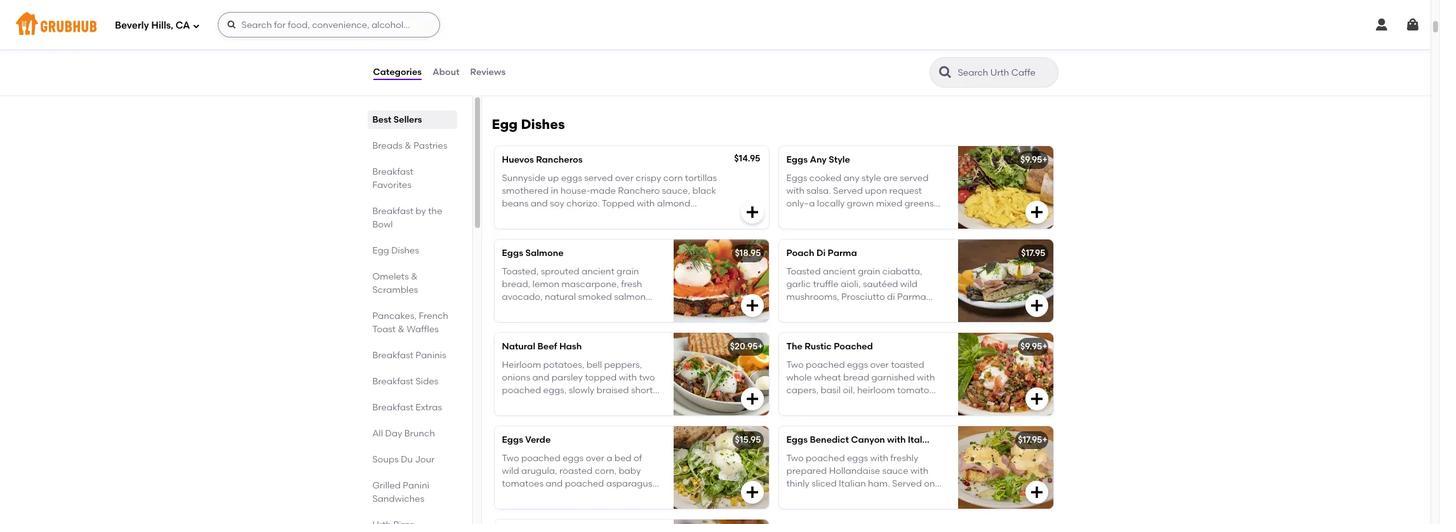 Task type: describe. For each thing, give the bounding box(es) containing it.
best sellers
[[373, 114, 422, 125]]

cheese.
[[590, 411, 623, 422]]

brunch
[[405, 428, 435, 439]]

extras
[[416, 402, 442, 413]]

any
[[810, 155, 827, 165]]

the rustic poached image
[[958, 333, 1054, 416]]

mixed
[[876, 198, 903, 209]]

onions
[[502, 372, 530, 383]]

heirloom
[[502, 359, 541, 370]]

verde
[[525, 435, 551, 445]]

poached inside two poached eggs over toasted whole wheat bread garnished with capers, basil oil, heirloom tomato and red onion.
[[806, 359, 845, 370]]

segments.
[[832, 46, 876, 57]]

panini
[[403, 480, 430, 491]]

main navigation navigation
[[0, 0, 1431, 50]]

natural beef hash image
[[674, 333, 769, 416]]

sides
[[416, 376, 439, 387]]

fresh sliced strawberries. served with cottage cheese, yogurt or whipped cream.
[[502, 33, 642, 70]]

breakfast favorites tab
[[373, 165, 452, 192]]

cream. inside fresh seasonal white or ruby red grapefruit segments. served with cottage cheese, yogurt or whipped cream.
[[787, 72, 817, 83]]

strawberry bowl image
[[674, 7, 769, 90]]

breakfast sides tab
[[373, 375, 452, 388]]

request
[[890, 185, 922, 196]]

reviews
[[470, 67, 506, 77]]

eggs benedict canyon with italian ham*
[[787, 435, 963, 445]]

poach di parma
[[787, 248, 857, 259]]

breakfast for breakfast extras
[[373, 402, 414, 413]]

best sellers tab
[[373, 113, 452, 126]]

0 vertical spatial egg
[[492, 116, 518, 132]]

and up eggs,
[[533, 372, 550, 383]]

with left italian
[[888, 435, 906, 445]]

ham*
[[938, 435, 963, 445]]

eggs salmone
[[502, 248, 564, 259]]

natural beef hash
[[502, 341, 582, 352]]

omelets
[[373, 271, 409, 282]]

2 horizontal spatial or
[[889, 59, 898, 70]]

breakfast for breakfast by the bowl
[[373, 206, 414, 217]]

omelets & scrambles
[[373, 271, 418, 295]]

by
[[416, 206, 426, 217]]

svg image for eggs verde image
[[745, 485, 760, 500]]

breakfast extras
[[373, 402, 442, 413]]

svg image for huevos rancheros
[[745, 205, 760, 220]]

eggs for eggs cooked any style are served with salsa. served upon request only–a locally grown mixed greens salad dressed with urth vinaigrette and fresh-baked bread.
[[787, 173, 808, 183]]

urth
[[869, 211, 888, 222]]

$20.95 +
[[730, 341, 763, 352]]

garnished
[[872, 372, 915, 383]]

yogurt inside fresh seasonal white or ruby red grapefruit segments. served with cottage cheese, yogurt or whipped cream.
[[859, 59, 887, 70]]

served for eggs cooked any style are served with salsa. served upon request only–a locally grown mixed greens salad dressed with urth vinaigrette and fresh-baked bread.
[[833, 185, 863, 196]]

and inside eggs cooked any style are served with salsa. served upon request only–a locally grown mixed greens salad dressed with urth vinaigrette and fresh-baked bread.
[[787, 224, 804, 235]]

$9.95 for eggs cooked any style are served with salsa. served upon request only–a locally grown mixed greens salad dressed with urth vinaigrette and fresh-baked bread.
[[1021, 155, 1043, 165]]

+ for eggs cooked any style are served with salsa. served upon request only–a locally grown mixed greens salad dressed with urth vinaigrette and fresh-baked bread.
[[1043, 155, 1048, 165]]

rib,
[[502, 398, 516, 409]]

cottage inside fresh seasonal white or ruby red grapefruit segments. served with cottage cheese, yogurt or whipped cream.
[[787, 59, 821, 70]]

breads & pastries tab
[[373, 139, 452, 152]]

cheese, inside fresh sliced strawberries. served with cottage cheese, yogurt or whipped cream.
[[559, 46, 592, 57]]

eggs any style
[[787, 155, 851, 165]]

poach
[[787, 248, 815, 259]]

about button
[[432, 50, 460, 95]]

$15.95
[[735, 435, 761, 445]]

breads & pastries
[[373, 140, 448, 151]]

two poached eggs over toasted whole wheat bread garnished with capers, basil oil, heirloom tomato and red onion.
[[787, 359, 935, 409]]

poached inside heirloom potatoes, bell peppers, onions and parsley topped with two poached eggs, slowly braised short rib, chopped tomato, basil oil and reggiano parmesan cheese.
[[502, 385, 541, 396]]

the
[[428, 206, 442, 217]]

breakfast sides
[[373, 376, 439, 387]]

salmone
[[526, 248, 564, 259]]

whole
[[787, 372, 812, 383]]

french
[[419, 311, 449, 321]]

eggs benedict canyon with italian ham* image
[[958, 426, 1054, 509]]

style
[[829, 155, 851, 165]]

oil,
[[843, 385, 855, 396]]

red inside two poached eggs over toasted whole wheat bread garnished with capers, basil oil, heirloom tomato and red onion.
[[806, 398, 820, 409]]

breakfast by the bowl tab
[[373, 205, 452, 231]]

rustic
[[805, 341, 832, 352]]

search icon image
[[938, 65, 953, 80]]

$18.95
[[735, 248, 761, 259]]

over
[[871, 359, 889, 370]]

svg image for eggs any style image
[[1029, 205, 1045, 220]]

natural
[[502, 341, 536, 352]]

dressed
[[813, 211, 847, 222]]

potatoes,
[[543, 359, 585, 370]]

the rustic poached
[[787, 341, 873, 352]]

fresh for fresh sliced strawberries. served with cottage cheese, yogurt or whipped cream.
[[502, 33, 525, 44]]

bread.
[[860, 224, 889, 235]]

cooked
[[810, 173, 842, 183]]

all day brunch
[[373, 428, 435, 439]]

Search for food, convenience, alcohol... search field
[[218, 12, 440, 37]]

with up only–a
[[787, 185, 805, 196]]

svg image for eggs salmone
[[745, 298, 760, 313]]

du
[[401, 454, 413, 465]]

ruby
[[889, 33, 911, 44]]

cottage inside fresh sliced strawberries. served with cottage cheese, yogurt or whipped cream.
[[522, 46, 557, 57]]

bowl
[[373, 219, 393, 230]]

eggs,
[[543, 385, 567, 396]]

sliced
[[527, 33, 552, 44]]

1 horizontal spatial egg dishes
[[492, 116, 565, 132]]

all
[[373, 428, 383, 439]]

breakfast extras tab
[[373, 401, 452, 414]]

eggs for eggs any style
[[787, 155, 808, 165]]

red inside fresh seasonal white or ruby red grapefruit segments. served with cottage cheese, yogurt or whipped cream.
[[913, 33, 927, 44]]

breakfast for breakfast favorites
[[373, 166, 414, 177]]

eggs for eggs benedict canyon with italian ham*
[[787, 435, 808, 445]]

salad
[[787, 211, 811, 222]]

breakfast for breakfast sides
[[373, 376, 414, 387]]

about
[[433, 67, 460, 77]]

with down grown at top
[[849, 211, 867, 222]]

wheat
[[814, 372, 841, 383]]

braised
[[597, 385, 629, 396]]

pancakes,
[[373, 311, 417, 321]]

eggs verde image
[[674, 426, 769, 509]]

eggs verde
[[502, 435, 551, 445]]

Search Urth Caffe search field
[[957, 67, 1054, 79]]

canyon
[[851, 435, 885, 445]]

grilled panini sandwiches
[[373, 480, 430, 504]]

toast
[[373, 324, 396, 335]]

svg image for "poach di parma" image
[[1029, 298, 1045, 313]]

$17.95 for $17.95 +
[[1018, 435, 1043, 445]]

egg dishes inside tab
[[373, 245, 419, 256]]

topped
[[585, 372, 617, 383]]

toasted
[[891, 359, 925, 370]]

fresh grapefruit bowl image
[[958, 7, 1054, 90]]

beverly hills, ca
[[115, 19, 190, 31]]

& for omelets
[[411, 271, 418, 282]]

peppers,
[[604, 359, 642, 370]]



Task type: locate. For each thing, give the bounding box(es) containing it.
hills,
[[151, 19, 173, 31]]

poach di parma image
[[958, 240, 1054, 322]]

with inside heirloom potatoes, bell peppers, onions and parsley topped with two poached eggs, slowly braised short rib, chopped tomato, basil oil and reggiano parmesan cheese.
[[619, 372, 637, 383]]

egg up huevos
[[492, 116, 518, 132]]

svg image right ca
[[193, 22, 200, 30]]

breakfast inside breakfast by the bowl
[[373, 206, 414, 217]]

basil inside heirloom potatoes, bell peppers, onions and parsley topped with two poached eggs, slowly braised short rib, chopped tomato, basil oil and reggiano parmesan cheese.
[[595, 398, 616, 409]]

rancheros
[[536, 155, 583, 165]]

basil down wheat
[[821, 385, 841, 396]]

eggs left 'salmone'
[[502, 248, 523, 259]]

reviews button
[[470, 50, 506, 95]]

served inside eggs cooked any style are served with salsa. served upon request only–a locally grown mixed greens salad dressed with urth vinaigrette and fresh-baked bread.
[[833, 185, 863, 196]]

1 horizontal spatial whipped
[[900, 59, 937, 70]]

1 vertical spatial red
[[806, 398, 820, 409]]

egg dishes tab
[[373, 244, 452, 257]]

cottage down "sliced"
[[522, 46, 557, 57]]

and down short
[[630, 398, 647, 409]]

1 vertical spatial cottage
[[787, 59, 821, 70]]

svg image
[[193, 22, 200, 30], [745, 205, 760, 220], [745, 298, 760, 313]]

0 horizontal spatial fresh
[[502, 33, 525, 44]]

&
[[405, 140, 412, 151], [411, 271, 418, 282], [398, 324, 405, 335]]

& inside "tab"
[[405, 140, 412, 151]]

oil
[[618, 398, 628, 409]]

grilled
[[373, 480, 401, 491]]

1 vertical spatial dishes
[[391, 245, 419, 256]]

1 $9.95 from the top
[[1021, 155, 1043, 165]]

fresh for fresh seasonal white or ruby red grapefruit segments. served with cottage cheese, yogurt or whipped cream.
[[787, 33, 810, 44]]

fresh inside fresh seasonal white or ruby red grapefruit segments. served with cottage cheese, yogurt or whipped cream.
[[787, 33, 810, 44]]

whipped down "sliced"
[[502, 59, 540, 70]]

2 $9.95 + from the top
[[1021, 341, 1048, 352]]

0 vertical spatial cheese,
[[559, 46, 592, 57]]

1 whipped from the left
[[502, 59, 540, 70]]

with up tomato
[[917, 372, 935, 383]]

whipped inside fresh seasonal white or ruby red grapefruit segments. served with cottage cheese, yogurt or whipped cream.
[[900, 59, 937, 70]]

egg inside egg dishes tab
[[373, 245, 389, 256]]

dishes inside tab
[[391, 245, 419, 256]]

svg image
[[1375, 17, 1390, 32], [1406, 17, 1421, 32], [227, 20, 237, 30], [1029, 66, 1045, 81], [1029, 205, 1045, 220], [1029, 298, 1045, 313], [745, 391, 760, 407], [1029, 391, 1045, 407], [745, 485, 760, 500], [1029, 485, 1045, 500]]

breakfast
[[373, 166, 414, 177], [373, 206, 414, 217], [373, 350, 414, 361], [373, 376, 414, 387], [373, 402, 414, 413]]

1 horizontal spatial cream.
[[787, 72, 817, 83]]

scrambles
[[373, 285, 418, 295]]

& down pancakes,
[[398, 324, 405, 335]]

0 vertical spatial cream.
[[542, 59, 572, 70]]

baked
[[831, 224, 858, 235]]

0 vertical spatial red
[[913, 33, 927, 44]]

eggs up "salsa."
[[787, 173, 808, 183]]

cheese, inside fresh seasonal white or ruby red grapefruit segments. served with cottage cheese, yogurt or whipped cream.
[[823, 59, 857, 70]]

1 vertical spatial served
[[879, 46, 908, 57]]

eggs salmone image
[[674, 240, 769, 322]]

basil inside two poached eggs over toasted whole wheat bread garnished with capers, basil oil, heirloom tomato and red onion.
[[821, 385, 841, 396]]

style
[[862, 173, 882, 183]]

2 whipped from the left
[[900, 59, 937, 70]]

red right ruby
[[913, 33, 927, 44]]

0 vertical spatial $9.95
[[1021, 155, 1043, 165]]

0 horizontal spatial basil
[[595, 398, 616, 409]]

1 horizontal spatial fresh
[[787, 33, 810, 44]]

eggs
[[787, 155, 808, 165], [787, 173, 808, 183], [502, 248, 523, 259], [502, 435, 523, 445], [787, 435, 808, 445]]

bell
[[587, 359, 602, 370]]

$17.95 for $17.95
[[1022, 248, 1046, 259]]

beef
[[538, 341, 557, 352]]

cottage
[[522, 46, 557, 57], [787, 59, 821, 70]]

& inside pancakes, french toast & waffles
[[398, 324, 405, 335]]

$9.95 + for eggs cooked any style are served with salsa. served upon request only–a locally grown mixed greens salad dressed with urth vinaigrette and fresh-baked bread.
[[1021, 155, 1048, 165]]

yogurt down strawberries.
[[594, 46, 622, 57]]

4 breakfast from the top
[[373, 376, 414, 387]]

heirloom
[[858, 385, 895, 396]]

with up reviews
[[502, 46, 520, 57]]

1 vertical spatial yogurt
[[859, 59, 887, 70]]

with down peppers,
[[619, 372, 637, 383]]

svg image up $18.95
[[745, 205, 760, 220]]

0 horizontal spatial poached
[[502, 385, 541, 396]]

1 horizontal spatial cottage
[[787, 59, 821, 70]]

$9.95 + for two poached eggs over toasted whole wheat bread garnished with capers, basil oil, heirloom tomato and red onion.
[[1021, 341, 1048, 352]]

favorites
[[373, 180, 412, 191]]

svg image for eggs benedict canyon with italian ham* image
[[1029, 485, 1045, 500]]

served down any
[[833, 185, 863, 196]]

0 horizontal spatial whipped
[[502, 59, 540, 70]]

1 horizontal spatial egg
[[492, 116, 518, 132]]

eggs inside eggs cooked any style are served with salsa. served upon request only–a locally grown mixed greens salad dressed with urth vinaigrette and fresh-baked bread.
[[787, 173, 808, 183]]

eggs cooked any style are served with salsa. served upon request only–a locally grown mixed greens salad dressed with urth vinaigrette and fresh-baked bread.
[[787, 173, 937, 235]]

0 horizontal spatial yogurt
[[594, 46, 622, 57]]

& up 'scrambles'
[[411, 271, 418, 282]]

served
[[900, 173, 929, 183]]

0 vertical spatial poached
[[806, 359, 845, 370]]

1 vertical spatial $17.95
[[1018, 435, 1043, 445]]

breakfast paninis tab
[[373, 349, 452, 362]]

breakfast favorites
[[373, 166, 414, 191]]

1 horizontal spatial red
[[913, 33, 927, 44]]

and down "salad"
[[787, 224, 804, 235]]

with down ruby
[[910, 46, 928, 57]]

1 vertical spatial poached
[[502, 385, 541, 396]]

cottage down grapefruit
[[787, 59, 821, 70]]

day
[[385, 428, 402, 439]]

whipped inside fresh sliced strawberries. served with cottage cheese, yogurt or whipped cream.
[[502, 59, 540, 70]]

1 vertical spatial egg
[[373, 245, 389, 256]]

seasonal
[[812, 33, 850, 44]]

whipped
[[502, 59, 540, 70], [900, 59, 937, 70]]

two
[[787, 359, 804, 370]]

0 horizontal spatial dishes
[[391, 245, 419, 256]]

whipped left the search icon at the right of page
[[900, 59, 937, 70]]

sellers
[[394, 114, 422, 125]]

basil up cheese.
[[595, 398, 616, 409]]

$9.95 for two poached eggs over toasted whole wheat bread garnished with capers, basil oil, heirloom tomato and red onion.
[[1021, 341, 1043, 352]]

salsa.
[[807, 185, 831, 196]]

1 vertical spatial egg dishes
[[373, 245, 419, 256]]

2 horizontal spatial served
[[879, 46, 908, 57]]

0 horizontal spatial egg dishes
[[373, 245, 419, 256]]

served
[[612, 33, 642, 44], [879, 46, 908, 57], [833, 185, 863, 196]]

poached
[[806, 359, 845, 370], [502, 385, 541, 396]]

huevos
[[502, 155, 534, 165]]

categories button
[[373, 50, 423, 95]]

1 vertical spatial cheese,
[[823, 59, 857, 70]]

eggs left benedict
[[787, 435, 808, 445]]

white
[[853, 33, 876, 44]]

poached
[[834, 341, 873, 352]]

3 breakfast from the top
[[373, 350, 414, 361]]

eggs benedict canyon with smoked salmon image
[[674, 520, 769, 524]]

0 vertical spatial svg image
[[193, 22, 200, 30]]

0 horizontal spatial cream.
[[542, 59, 572, 70]]

& for breads
[[405, 140, 412, 151]]

tomato
[[898, 385, 930, 396]]

and inside two poached eggs over toasted whole wheat bread garnished with capers, basil oil, heirloom tomato and red onion.
[[787, 398, 804, 409]]

breakfast down toast
[[373, 350, 414, 361]]

fresh seasonal white or ruby red grapefruit segments. served with cottage cheese, yogurt or whipped cream. button
[[779, 7, 1054, 90]]

ca
[[176, 19, 190, 31]]

2 vertical spatial served
[[833, 185, 863, 196]]

served for fresh seasonal white or ruby red grapefruit segments. served with cottage cheese, yogurt or whipped cream.
[[879, 46, 908, 57]]

egg dishes
[[492, 116, 565, 132], [373, 245, 419, 256]]

slowly
[[569, 385, 595, 396]]

eggs for eggs verde
[[502, 435, 523, 445]]

italian
[[908, 435, 936, 445]]

0 vertical spatial basil
[[821, 385, 841, 396]]

2 breakfast from the top
[[373, 206, 414, 217]]

breakfast for breakfast paninis
[[373, 350, 414, 361]]

any
[[844, 173, 860, 183]]

0 vertical spatial served
[[612, 33, 642, 44]]

or inside fresh sliced strawberries. served with cottage cheese, yogurt or whipped cream.
[[624, 46, 633, 57]]

dishes
[[521, 116, 565, 132], [391, 245, 419, 256]]

1 fresh from the left
[[502, 33, 525, 44]]

poached down onions
[[502, 385, 541, 396]]

1 horizontal spatial yogurt
[[859, 59, 887, 70]]

sandwiches
[[373, 494, 425, 504]]

locally
[[817, 198, 845, 209]]

2 fresh from the left
[[787, 33, 810, 44]]

0 vertical spatial $17.95
[[1022, 248, 1046, 259]]

1 horizontal spatial cheese,
[[823, 59, 857, 70]]

eggs any style image
[[958, 146, 1054, 229]]

with inside fresh seasonal white or ruby red grapefruit segments. served with cottage cheese, yogurt or whipped cream.
[[910, 46, 928, 57]]

soups du jour tab
[[373, 453, 452, 466]]

svg image for the rustic poached image on the right of page
[[1029, 391, 1045, 407]]

breads
[[373, 140, 403, 151]]

breakfast up 'favorites'
[[373, 166, 414, 177]]

and
[[787, 224, 804, 235], [533, 372, 550, 383], [630, 398, 647, 409], [787, 398, 804, 409]]

omelets & scrambles tab
[[373, 270, 452, 297]]

svg image inside main navigation navigation
[[193, 22, 200, 30]]

pastries
[[414, 140, 448, 151]]

1 vertical spatial &
[[411, 271, 418, 282]]

with
[[502, 46, 520, 57], [910, 46, 928, 57], [787, 185, 805, 196], [849, 211, 867, 222], [619, 372, 637, 383], [917, 372, 935, 383], [888, 435, 906, 445]]

and down capers,
[[787, 398, 804, 409]]

hash
[[560, 341, 582, 352]]

the
[[787, 341, 803, 352]]

cream. down "sliced"
[[542, 59, 572, 70]]

reggiano
[[502, 411, 541, 422]]

1 $9.95 + from the top
[[1021, 155, 1048, 165]]

breakfast up breakfast extras
[[373, 376, 414, 387]]

yogurt down segments.
[[859, 59, 887, 70]]

tomato,
[[559, 398, 593, 409]]

egg down bowl
[[373, 245, 389, 256]]

upon
[[865, 185, 888, 196]]

cream. inside fresh sliced strawberries. served with cottage cheese, yogurt or whipped cream.
[[542, 59, 572, 70]]

red down capers,
[[806, 398, 820, 409]]

waffles
[[407, 324, 439, 335]]

1 vertical spatial basil
[[595, 398, 616, 409]]

strawberries.
[[554, 33, 610, 44]]

all day brunch tab
[[373, 427, 452, 440]]

0 horizontal spatial served
[[612, 33, 642, 44]]

5 breakfast from the top
[[373, 402, 414, 413]]

dishes up omelets
[[391, 245, 419, 256]]

served right strawberries.
[[612, 33, 642, 44]]

0 horizontal spatial red
[[806, 398, 820, 409]]

0 vertical spatial or
[[878, 33, 887, 44]]

1 horizontal spatial poached
[[806, 359, 845, 370]]

0 horizontal spatial or
[[624, 46, 633, 57]]

1 horizontal spatial dishes
[[521, 116, 565, 132]]

with inside two poached eggs over toasted whole wheat bread garnished with capers, basil oil, heirloom tomato and red onion.
[[917, 372, 935, 383]]

soups du jour
[[373, 454, 435, 465]]

fresh
[[502, 33, 525, 44], [787, 33, 810, 44]]

1 vertical spatial $9.95 +
[[1021, 341, 1048, 352]]

heirloom potatoes, bell peppers, onions and parsley topped with two poached eggs, slowly braised short rib, chopped tomato, basil oil and reggiano parmesan cheese.
[[502, 359, 655, 422]]

egg dishes up huevos
[[492, 116, 565, 132]]

2 vertical spatial or
[[889, 59, 898, 70]]

1 vertical spatial cream.
[[787, 72, 817, 83]]

0 vertical spatial &
[[405, 140, 412, 151]]

0 horizontal spatial cottage
[[522, 46, 557, 57]]

onion.
[[823, 398, 849, 409]]

dishes up huevos rancheros at the left top
[[521, 116, 565, 132]]

0 vertical spatial cottage
[[522, 46, 557, 57]]

2 vertical spatial svg image
[[745, 298, 760, 313]]

fresh left "sliced"
[[502, 33, 525, 44]]

2 $9.95 from the top
[[1021, 341, 1043, 352]]

$14.95
[[735, 153, 761, 164]]

1 horizontal spatial served
[[833, 185, 863, 196]]

benedict
[[810, 435, 849, 445]]

pancakes, french toast & waffles tab
[[373, 309, 452, 336]]

huevos rancheros
[[502, 155, 583, 165]]

svg image for "fresh grapefruit bowl" image
[[1029, 66, 1045, 81]]

0 vertical spatial egg dishes
[[492, 116, 565, 132]]

basil
[[821, 385, 841, 396], [595, 398, 616, 409]]

tab
[[373, 518, 452, 524]]

0 vertical spatial dishes
[[521, 116, 565, 132]]

$9.95
[[1021, 155, 1043, 165], [1021, 341, 1043, 352]]

0 vertical spatial $9.95 +
[[1021, 155, 1048, 165]]

2 vertical spatial &
[[398, 324, 405, 335]]

cheese, down segments.
[[823, 59, 857, 70]]

soups
[[373, 454, 399, 465]]

parsley
[[552, 372, 583, 383]]

0 vertical spatial yogurt
[[594, 46, 622, 57]]

grilled panini sandwiches tab
[[373, 479, 452, 506]]

parmesan
[[543, 411, 588, 422]]

best
[[373, 114, 392, 125]]

fresh-
[[806, 224, 831, 235]]

+ for two poached eggs over toasted whole wheat bread garnished with capers, basil oil, heirloom tomato and red onion.
[[1043, 341, 1048, 352]]

served inside fresh sliced strawberries. served with cottage cheese, yogurt or whipped cream.
[[612, 33, 642, 44]]

cheese, down strawberries.
[[559, 46, 592, 57]]

eggs for eggs salmone
[[502, 248, 523, 259]]

jour
[[415, 454, 435, 465]]

1 vertical spatial svg image
[[745, 205, 760, 220]]

beverly
[[115, 19, 149, 31]]

fresh inside fresh sliced strawberries. served with cottage cheese, yogurt or whipped cream.
[[502, 33, 525, 44]]

breakfast up bowl
[[373, 206, 414, 217]]

eggs left verde
[[502, 435, 523, 445]]

0 horizontal spatial egg
[[373, 245, 389, 256]]

served down ruby
[[879, 46, 908, 57]]

1 vertical spatial $9.95
[[1021, 341, 1043, 352]]

fresh up grapefruit
[[787, 33, 810, 44]]

cheese,
[[559, 46, 592, 57], [823, 59, 857, 70]]

svg image for natural beef hash image
[[745, 391, 760, 407]]

1 horizontal spatial or
[[878, 33, 887, 44]]

1 horizontal spatial basil
[[821, 385, 841, 396]]

+ for heirloom potatoes, bell peppers, onions and parsley topped with two poached eggs, slowly braised short rib, chopped tomato, basil oil and reggiano parmesan cheese.
[[758, 341, 763, 352]]

fresh sliced strawberries. served with cottage cheese, yogurt or whipped cream. button
[[495, 7, 769, 90]]

svg image up $20.95 +
[[745, 298, 760, 313]]

1 vertical spatial or
[[624, 46, 633, 57]]

grapefruit
[[787, 46, 830, 57]]

0 horizontal spatial cheese,
[[559, 46, 592, 57]]

yogurt inside fresh sliced strawberries. served with cottage cheese, yogurt or whipped cream.
[[594, 46, 622, 57]]

& inside the omelets & scrambles
[[411, 271, 418, 282]]

with inside fresh sliced strawberries. served with cottage cheese, yogurt or whipped cream.
[[502, 46, 520, 57]]

& right the breads
[[405, 140, 412, 151]]

eggs left any
[[787, 155, 808, 165]]

served inside fresh seasonal white or ruby red grapefruit segments. served with cottage cheese, yogurt or whipped cream.
[[879, 46, 908, 57]]

poached up wheat
[[806, 359, 845, 370]]

1 breakfast from the top
[[373, 166, 414, 177]]

breakfast up day
[[373, 402, 414, 413]]

egg dishes up omelets
[[373, 245, 419, 256]]

cream. down grapefruit
[[787, 72, 817, 83]]



Task type: vqa. For each thing, say whether or not it's contained in the screenshot.
The 'Bread'
yes



